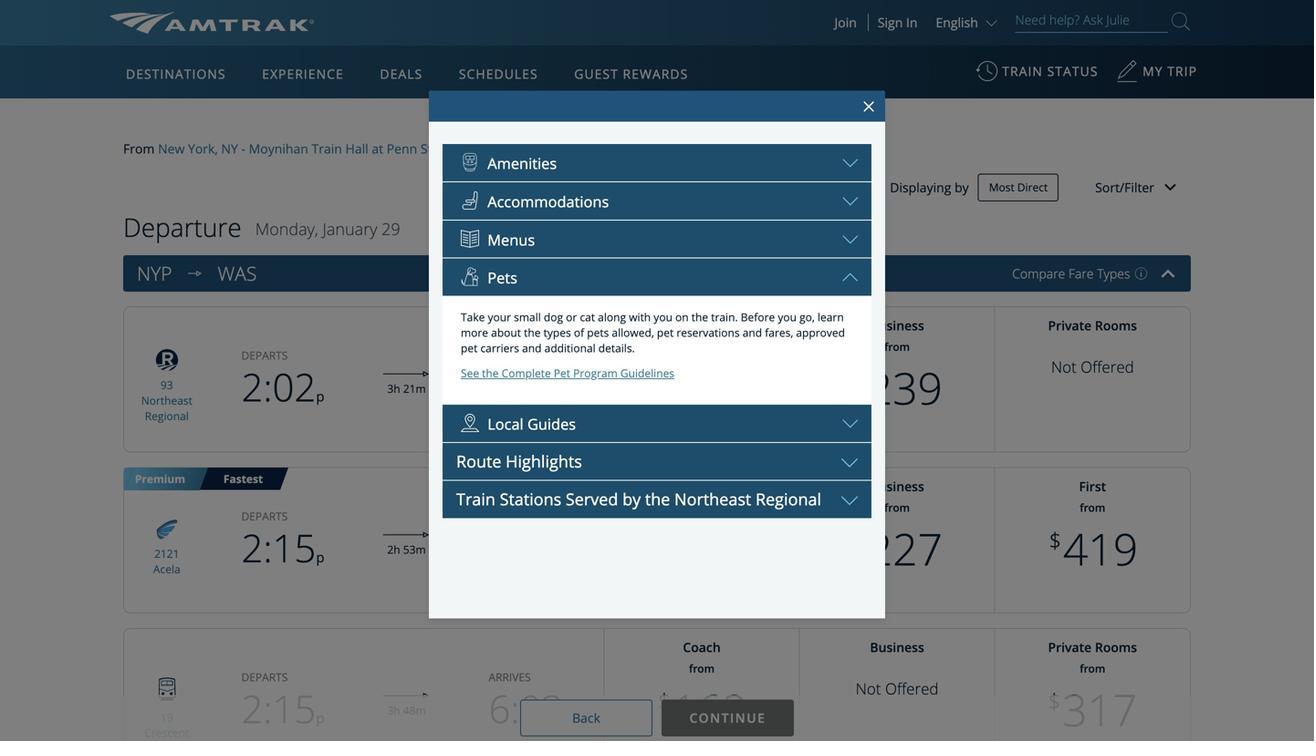 Task type: vqa. For each thing, say whether or not it's contained in the screenshot.
"Philadelphia," within the PHL Philadelphia, PA William H Gray III 30th St. Sta.
no



Task type: describe. For each thing, give the bounding box(es) containing it.
search icon image
[[1172, 9, 1190, 34]]

× document
[[429, 0, 885, 710]]

1 2:15 from the top
[[241, 522, 316, 575]]

crescent
[[144, 726, 189, 741]]

most direct
[[989, 180, 1048, 195]]

displaying by
[[890, 179, 969, 196]]

p inside 2:02 p
[[316, 388, 325, 406]]

destinations
[[126, 65, 226, 83]]

trip
[[249, 44, 296, 79]]

2h
[[387, 543, 400, 558]]

northeast regional train icon image
[[149, 345, 185, 376]]

nyp
[[137, 261, 172, 287]]

train status
[[1002, 63, 1098, 80]]

2 2:15 p from the top
[[241, 683, 325, 736]]

my trip button
[[1116, 54, 1197, 99]]

sta.
[[421, 140, 443, 158]]

types
[[1097, 265, 1130, 283]]

amtrak image
[[110, 12, 314, 34]]

to
[[446, 140, 458, 158]]

×
[[863, 91, 875, 121]]

guest
[[574, 65, 619, 83]]

ny
[[221, 140, 238, 158]]

york,
[[188, 140, 218, 158]]

5:23
[[489, 361, 563, 414]]

2:02
[[241, 361, 316, 414]]

from
[[123, 140, 155, 158]]

northeast
[[141, 393, 192, 408]]

moynihan
[[249, 140, 308, 158]]

back button
[[520, 701, 653, 737]]

6:03 p
[[489, 683, 572, 736]]

english button
[[936, 14, 1002, 31]]

back
[[572, 710, 600, 727]]

train
[[312, 140, 342, 158]]

train
[[1002, 63, 1043, 80]]

join
[[835, 14, 857, 31]]

3h 48m
[[387, 704, 426, 719]]

3h for 2:15
[[387, 704, 400, 719]]

northeast regional link
[[141, 393, 192, 424]]

fare
[[1069, 265, 1094, 283]]

3h 21m
[[387, 381, 426, 396]]

sign in
[[878, 14, 918, 31]]

5:23 p
[[489, 361, 572, 414]]

regional
[[145, 409, 189, 424]]

compare fare types button
[[1012, 265, 1148, 283]]

in
[[906, 14, 918, 31]]

banner containing join
[[0, 0, 1314, 421]]

washington, dc - union station button
[[461, 140, 648, 158]]

2121
[[154, 547, 179, 562]]

by
[[955, 179, 969, 196]]

1 - from the left
[[241, 140, 245, 158]]

48m
[[403, 704, 426, 719]]

schedules link
[[452, 46, 545, 99]]

was
[[218, 261, 257, 287]]

my
[[1143, 63, 1163, 80]]

93 northeast regional
[[141, 378, 192, 424]]

crescent link
[[144, 726, 189, 741]]

6:03
[[489, 683, 563, 736]]

departure
[[123, 210, 242, 245]]

train status link
[[976, 54, 1098, 99]]

1 2:15 p from the top
[[241, 522, 325, 575]]

your
[[186, 44, 242, 79]]

new
[[158, 140, 185, 158]]

deals button
[[373, 48, 430, 99]]

compare fare types
[[1012, 265, 1130, 283]]

guest rewards
[[574, 65, 688, 83]]

2 2:15 from the top
[[241, 683, 316, 736]]

application inside banner
[[177, 152, 615, 408]]

my trip
[[1143, 63, 1197, 80]]

53m
[[403, 543, 426, 558]]



Task type: locate. For each thing, give the bounding box(es) containing it.
1 vertical spatial 3h
[[387, 704, 400, 719]]

3h for 2:02
[[387, 381, 400, 396]]

3h left "48m"
[[387, 704, 400, 719]]

p inside 5:23 p
[[563, 388, 572, 406]]

washington,
[[461, 140, 536, 158]]

0 vertical spatial 2:15
[[241, 522, 316, 575]]

union
[[567, 140, 603, 158]]

0 vertical spatial 3h
[[387, 381, 400, 396]]

from new york, ny - moynihan train hall at penn sta. to washington, dc - union station
[[123, 140, 648, 158]]

displaying
[[890, 179, 951, 196]]

join button
[[824, 14, 869, 31]]

schedules
[[459, 65, 538, 83]]

experience button
[[255, 48, 351, 99]]

- right ny
[[241, 140, 245, 158]]

english
[[936, 14, 978, 31]]

select your trip
[[110, 44, 296, 79]]

p
[[316, 388, 325, 406], [563, 388, 572, 406], [316, 549, 325, 567], [316, 710, 325, 728], [563, 710, 572, 728]]

-
[[241, 140, 245, 158], [560, 140, 564, 158]]

crescent train icon image
[[149, 672, 185, 708]]

1 vertical spatial 2:15
[[241, 683, 316, 736]]

banner
[[0, 0, 1314, 421]]

2:15 p
[[241, 522, 325, 575], [241, 683, 325, 736]]

hall
[[345, 140, 368, 158]]

acela
[[153, 562, 180, 577]]

acela train icon image
[[149, 514, 185, 544]]

acela link
[[153, 562, 180, 577]]

compare
[[1012, 265, 1065, 283]]

regions map image
[[177, 152, 615, 408]]

× button
[[859, 89, 879, 124]]

rewards
[[623, 65, 688, 83]]

21m
[[403, 381, 426, 396]]

select
[[110, 44, 180, 79]]

experience
[[262, 65, 344, 83]]

2h 53m
[[387, 543, 426, 558]]

2121 acela
[[153, 547, 180, 577]]

premium
[[135, 472, 185, 487]]

1 3h from the top
[[387, 381, 400, 396]]

at
[[372, 140, 383, 158]]

dc
[[539, 140, 556, 158]]

new york, ny heading
[[137, 261, 181, 287]]

destinations button
[[119, 48, 233, 99]]

3h left 21m
[[387, 381, 400, 396]]

0 vertical spatial 2:15 p
[[241, 522, 325, 575]]

washington, dc heading
[[218, 261, 266, 287]]

new york, ny - moynihan train hall at penn sta. button
[[158, 140, 443, 158]]

2 3h from the top
[[387, 704, 400, 719]]

3h
[[387, 381, 400, 396], [387, 704, 400, 719]]

most
[[989, 180, 1015, 195]]

2 - from the left
[[560, 140, 564, 158]]

0 horizontal spatial -
[[241, 140, 245, 158]]

select image
[[181, 260, 209, 288]]

trip
[[1167, 63, 1197, 80]]

- right dc on the left of page
[[560, 140, 564, 158]]

most direct button
[[978, 174, 1059, 202]]

19
[[161, 711, 173, 726]]

deals
[[380, 65, 423, 83]]

sign in button
[[878, 14, 918, 31]]

station
[[606, 140, 648, 158]]

2:15
[[241, 522, 316, 575], [241, 683, 316, 736]]

continue button
[[662, 701, 794, 737]]

continue
[[689, 710, 766, 727]]

1 horizontal spatial -
[[560, 140, 564, 158]]

penn
[[387, 140, 417, 158]]

2:02 p
[[241, 361, 325, 414]]

5:08
[[489, 522, 563, 575]]

sign
[[878, 14, 903, 31]]

application
[[177, 152, 615, 408]]

direct
[[1017, 180, 1048, 195]]

guest rewards button
[[567, 48, 696, 99]]

1 vertical spatial 2:15 p
[[241, 683, 325, 736]]

p inside 6:03 p
[[563, 710, 572, 728]]

Please enter your search item search field
[[1015, 9, 1168, 33]]

93
[[161, 378, 173, 393]]

19 crescent
[[144, 711, 189, 741]]

status
[[1047, 63, 1098, 80]]



